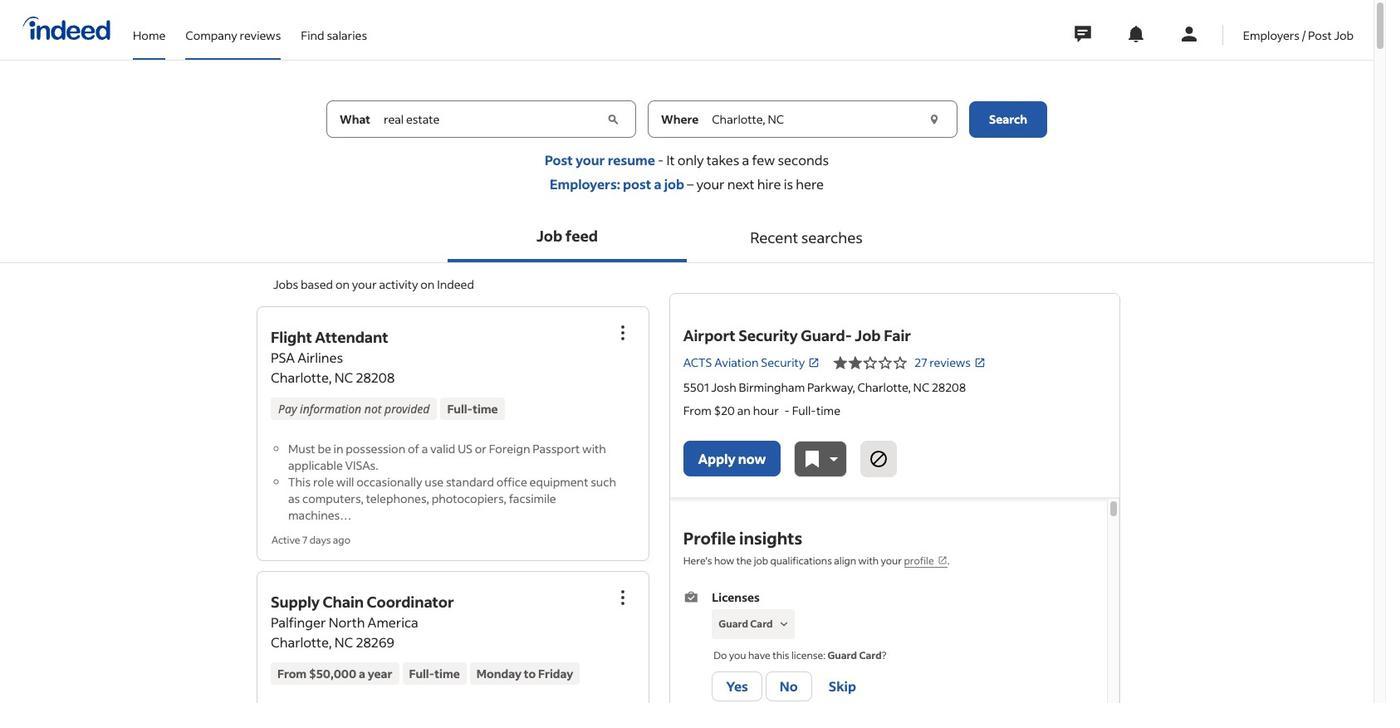 Task type: describe. For each thing, give the bounding box(es) containing it.
information
[[300, 401, 362, 417]]

to
[[524, 666, 536, 682]]

occasionally
[[357, 474, 422, 490]]

find salaries link
[[301, 0, 367, 57]]

office
[[497, 474, 527, 490]]

messages unread count 0 image
[[1073, 17, 1094, 51]]

your left 'activity'
[[352, 277, 377, 293]]

licenses
[[712, 590, 760, 606]]

from for from $20 an hour - full-time
[[684, 403, 712, 419]]

resume
[[608, 151, 656, 169]]

job for airport security guard- job fair
[[855, 326, 881, 346]]

recent searches button
[[687, 213, 927, 263]]

standard
[[446, 474, 494, 490]]

guard inside button
[[719, 618, 749, 631]]

have
[[749, 650, 771, 662]]

josh
[[712, 380, 737, 396]]

full- for supply chain coordinator
[[409, 666, 435, 682]]

here's
[[684, 555, 713, 568]]

profile insights
[[684, 528, 803, 549]]

your up employers:
[[576, 151, 605, 169]]

guard card button
[[712, 610, 796, 640]]

5501
[[684, 380, 709, 396]]

nc for attendant
[[335, 369, 353, 386]]

clear element for where
[[927, 111, 943, 128]]

flight attendant button
[[271, 327, 388, 347]]

full-time for supply chain coordinator
[[409, 666, 460, 682]]

company reviews link
[[186, 0, 281, 57]]

ago
[[333, 534, 351, 547]]

supply
[[271, 593, 320, 612]]

attendant
[[315, 327, 388, 347]]

friday
[[538, 666, 574, 682]]

job feed button
[[448, 213, 687, 263]]

monday to friday
[[477, 666, 574, 682]]

.
[[948, 555, 950, 568]]

your next hire is here
[[697, 175, 824, 193]]

recent
[[751, 228, 799, 248]]

charlotte, for attendant
[[271, 369, 332, 386]]

hour
[[753, 403, 779, 419]]

insights
[[740, 528, 803, 549]]

full- for flight attendant
[[447, 401, 473, 417]]

this
[[773, 650, 790, 662]]

salaries
[[327, 27, 367, 43]]

What field
[[381, 101, 603, 138]]

of
[[408, 441, 420, 457]]

photocopiers,
[[432, 491, 507, 507]]

home
[[133, 27, 166, 43]]

1 vertical spatial guard
[[828, 650, 858, 662]]

no
[[780, 678, 798, 696]]

yes button
[[712, 672, 763, 702]]

profile link
[[905, 555, 948, 568]]

must be in possession of a valid us or foreign passport with applicable visas. this role will occasionally use standard office equipment such as computers, telephones, photocopiers, facsimile machines…
[[288, 441, 617, 524]]

align
[[835, 555, 857, 568]]

flight
[[271, 327, 312, 347]]

you
[[729, 650, 747, 662]]

27
[[915, 355, 928, 371]]

from $20 an hour - full-time
[[684, 403, 841, 419]]

activity
[[379, 277, 418, 293]]

possession
[[346, 441, 406, 457]]

1 vertical spatial -
[[785, 403, 790, 419]]

america
[[368, 614, 419, 632]]

year
[[368, 666, 393, 682]]

it
[[667, 151, 675, 169]]

birmingham
[[739, 380, 805, 396]]

1 on from the left
[[336, 277, 350, 293]]

company reviews
[[186, 27, 281, 43]]

valid
[[430, 441, 456, 457]]

none search field inside profile insights main content
[[327, 101, 1048, 151]]

employers / post job
[[1244, 27, 1355, 43]]

job for a
[[665, 175, 685, 193]]

only
[[678, 151, 704, 169]]

profile
[[905, 555, 935, 568]]

supply chain coordinator palfinger north america charlotte, nc 28269
[[271, 593, 454, 652]]

parkway,
[[808, 380, 856, 396]]

do
[[714, 650, 727, 662]]

not interested image
[[869, 450, 889, 470]]

yes
[[727, 678, 749, 696]]

find
[[301, 27, 325, 43]]

here's how the job qualifications align with your
[[684, 555, 905, 568]]

a right post
[[654, 175, 662, 193]]

apply
[[699, 450, 736, 467]]

post your resume - it only takes a few seconds
[[545, 151, 829, 169]]

as
[[288, 491, 300, 507]]

with inside must be in possession of a valid us or foreign passport with applicable visas. this role will occasionally use standard office equipment such as computers, telephones, photocopiers, facsimile machines…
[[583, 441, 606, 457]]

job feed
[[537, 226, 598, 246]]

1 horizontal spatial card
[[860, 650, 882, 662]]

flight attendant psa airlines charlotte, nc 28208
[[271, 327, 395, 386]]

will
[[336, 474, 354, 490]]

7
[[302, 534, 308, 547]]

your down takes
[[697, 175, 725, 193]]

skip button
[[816, 672, 870, 702]]

clear element for what
[[605, 111, 622, 128]]

$20
[[714, 403, 735, 419]]

employers
[[1244, 27, 1301, 43]]



Task type: locate. For each thing, give the bounding box(es) containing it.
0 vertical spatial job
[[1335, 27, 1355, 43]]

in
[[334, 441, 344, 457]]

28208 up not
[[356, 369, 395, 386]]

0 vertical spatial security
[[739, 326, 798, 346]]

north
[[329, 614, 365, 632]]

clear image for what
[[605, 111, 622, 128]]

a left year
[[359, 666, 366, 682]]

time for flight attendant
[[473, 401, 498, 417]]

1 vertical spatial job
[[754, 555, 769, 568]]

job actions for flight attendant is collapsed image
[[613, 323, 633, 343]]

few
[[752, 151, 776, 169]]

2 horizontal spatial job
[[1335, 27, 1355, 43]]

charlotte, inside supply chain coordinator palfinger north america charlotte, nc 28269
[[271, 634, 332, 652]]

apply now
[[699, 450, 766, 467]]

reviews inside profile insights main content
[[930, 355, 971, 371]]

chain
[[323, 593, 364, 612]]

notifications unread count 0 image
[[1127, 24, 1147, 44]]

account image
[[1180, 24, 1200, 44]]

-
[[658, 151, 664, 169], [785, 403, 790, 419]]

Where field
[[709, 101, 925, 138]]

clear element left the search 'button' at the right top of the page
[[927, 111, 943, 128]]

0 horizontal spatial on
[[336, 277, 350, 293]]

job left feed
[[537, 226, 563, 246]]

do you have this license: guard card ?
[[714, 650, 887, 662]]

clear image for where
[[927, 111, 943, 128]]

pay information not provided
[[278, 401, 430, 417]]

profile insights main content
[[0, 101, 1374, 704]]

1 horizontal spatial full-
[[447, 401, 473, 417]]

home link
[[133, 0, 166, 57]]

28208 for attendant
[[356, 369, 395, 386]]

foreign
[[489, 441, 531, 457]]

jobs based on your activity on indeed
[[273, 277, 474, 293]]

charlotte, for josh
[[858, 380, 911, 396]]

an
[[738, 403, 751, 419]]

1 horizontal spatial post
[[1309, 27, 1333, 43]]

- left it in the left of the page
[[658, 151, 664, 169]]

full-time for flight attendant
[[447, 401, 498, 417]]

pay
[[278, 401, 297, 417]]

job up 2.1 out of 5 stars image
[[855, 326, 881, 346]]

security up birmingham
[[761, 355, 806, 371]]

1 vertical spatial job
[[537, 226, 563, 246]]

acts aviation security
[[684, 355, 806, 371]]

nc down north
[[335, 634, 353, 652]]

use
[[425, 474, 444, 490]]

charlotte, inside the flight attendant psa airlines charlotte, nc 28208
[[271, 369, 332, 386]]

active 7 days ago
[[272, 534, 351, 547]]

what
[[340, 111, 371, 127]]

apply now button
[[684, 441, 781, 477]]

nc
[[335, 369, 353, 386], [914, 380, 930, 396], [335, 634, 353, 652]]

a inside must be in possession of a valid us or foreign passport with applicable visas. this role will occasionally use standard office equipment such as computers, telephones, photocopiers, facsimile machines…
[[422, 441, 428, 457]]

0 horizontal spatial full-
[[409, 666, 435, 682]]

charlotte, down 2.1 out of 5 stars image
[[858, 380, 911, 396]]

1 horizontal spatial time
[[473, 401, 498, 417]]

psa
[[271, 349, 295, 366]]

us
[[458, 441, 473, 457]]

now
[[739, 450, 766, 467]]

fair
[[884, 326, 912, 346]]

27 reviews link
[[915, 355, 986, 371]]

0 horizontal spatial job
[[665, 175, 685, 193]]

nc inside the flight attendant psa airlines charlotte, nc 28208
[[335, 369, 353, 386]]

post
[[623, 175, 652, 193]]

full- right year
[[409, 666, 435, 682]]

time down parkway,
[[817, 403, 841, 419]]

1 horizontal spatial job
[[754, 555, 769, 568]]

charlotte, down psa
[[271, 369, 332, 386]]

0 horizontal spatial with
[[583, 441, 606, 457]]

on left indeed on the top left
[[421, 277, 435, 293]]

reviews for company reviews
[[240, 27, 281, 43]]

0 horizontal spatial guard
[[719, 618, 749, 631]]

post inside profile insights main content
[[545, 151, 573, 169]]

reviews for 27 reviews
[[930, 355, 971, 371]]

company
[[186, 27, 238, 43]]

employers:
[[550, 175, 621, 193]]

0 horizontal spatial clear element
[[605, 111, 622, 128]]

1 horizontal spatial guard
[[828, 650, 858, 662]]

a left few
[[743, 151, 750, 169]]

1 vertical spatial from
[[278, 666, 307, 682]]

job
[[665, 175, 685, 193], [754, 555, 769, 568]]

guard down licenses
[[719, 618, 749, 631]]

reviews right 27
[[930, 355, 971, 371]]

card left missing qualification icon
[[751, 618, 773, 631]]

1 horizontal spatial -
[[785, 403, 790, 419]]

full- up us
[[447, 401, 473, 417]]

post up employers:
[[545, 151, 573, 169]]

None search field
[[327, 101, 1048, 151]]

1 vertical spatial post
[[545, 151, 573, 169]]

0 vertical spatial reviews
[[240, 27, 281, 43]]

such
[[591, 474, 617, 490]]

search
[[990, 111, 1028, 127]]

time up or
[[473, 401, 498, 417]]

charlotte,
[[271, 369, 332, 386], [858, 380, 911, 396], [271, 634, 332, 652]]

full-time
[[447, 401, 498, 417], [409, 666, 460, 682]]

0 horizontal spatial card
[[751, 618, 773, 631]]

0 vertical spatial -
[[658, 151, 664, 169]]

from for from $50,000 a year
[[278, 666, 307, 682]]

visas.
[[345, 458, 379, 474]]

here
[[796, 175, 824, 193]]

security
[[739, 326, 798, 346], [761, 355, 806, 371]]

job right the
[[754, 555, 769, 568]]

provided
[[385, 401, 430, 417]]

2 clear element from the left
[[927, 111, 943, 128]]

from left the $50,000
[[278, 666, 307, 682]]

on right based
[[336, 277, 350, 293]]

this
[[288, 474, 311, 490]]

1 clear image from the left
[[605, 111, 622, 128]]

missing qualification image
[[777, 617, 792, 632]]

1 clear element from the left
[[605, 111, 622, 128]]

time left monday
[[435, 666, 460, 682]]

search button
[[970, 101, 1048, 138]]

card inside button
[[751, 618, 773, 631]]

clear element
[[605, 111, 622, 128], [927, 111, 943, 128]]

on
[[336, 277, 350, 293], [421, 277, 435, 293]]

hire
[[758, 175, 782, 193]]

acts
[[684, 355, 713, 371]]

28269
[[356, 634, 395, 652]]

0 vertical spatial with
[[583, 441, 606, 457]]

clear image up post your resume link
[[605, 111, 622, 128]]

profile
[[684, 528, 736, 549]]

28208 down 27 reviews "link" on the bottom right of the page
[[932, 380, 967, 396]]

with right align
[[859, 555, 879, 568]]

1 vertical spatial card
[[860, 650, 882, 662]]

clear element up post your resume link
[[605, 111, 622, 128]]

from $50,000 a year
[[278, 666, 393, 682]]

license:
[[792, 650, 826, 662]]

employers: post a job link
[[550, 175, 685, 193]]

1 vertical spatial security
[[761, 355, 806, 371]]

passport
[[533, 441, 580, 457]]

1 horizontal spatial job
[[855, 326, 881, 346]]

days
[[310, 534, 331, 547]]

is
[[784, 175, 794, 193]]

reviews
[[240, 27, 281, 43], [930, 355, 971, 371]]

1 vertical spatial reviews
[[930, 355, 971, 371]]

0 vertical spatial post
[[1309, 27, 1333, 43]]

card up "skip" button
[[860, 650, 882, 662]]

be
[[318, 441, 331, 457]]

5501 josh birmingham parkway, charlotte, nc 28208
[[684, 380, 967, 396]]

time for supply chain coordinator
[[435, 666, 460, 682]]

skip
[[829, 678, 857, 696]]

0 horizontal spatial post
[[545, 151, 573, 169]]

security up acts aviation security link
[[739, 326, 798, 346]]

0 horizontal spatial time
[[435, 666, 460, 682]]

post right the /
[[1309, 27, 1333, 43]]

tab list
[[0, 213, 1374, 263]]

1 vertical spatial with
[[859, 555, 879, 568]]

- right the hour
[[785, 403, 790, 419]]

role
[[313, 474, 334, 490]]

27 reviews
[[915, 355, 971, 371]]

a right of
[[422, 441, 428, 457]]

takes
[[707, 151, 740, 169]]

from down 5501
[[684, 403, 712, 419]]

tab list containing job feed
[[0, 213, 1374, 263]]

airlines
[[298, 349, 343, 366]]

clear image left the search 'button' at the right top of the page
[[927, 111, 943, 128]]

0 horizontal spatial clear image
[[605, 111, 622, 128]]

nc for josh
[[914, 380, 930, 396]]

0 vertical spatial guard
[[719, 618, 749, 631]]

1 horizontal spatial clear element
[[927, 111, 943, 128]]

2 clear image from the left
[[927, 111, 943, 128]]

no button
[[766, 672, 813, 702]]

guard up skip
[[828, 650, 858, 662]]

0 horizontal spatial from
[[278, 666, 307, 682]]

guard-
[[801, 326, 852, 346]]

0 horizontal spatial job
[[537, 226, 563, 246]]

nc inside supply chain coordinator palfinger north america charlotte, nc 28269
[[335, 634, 353, 652]]

or
[[475, 441, 487, 457]]

charlotte, down palfinger
[[271, 634, 332, 652]]

full-time right year
[[409, 666, 460, 682]]

computers,
[[303, 491, 364, 507]]

28208 for josh
[[932, 380, 967, 396]]

nc down the airlines
[[335, 369, 353, 386]]

2 on from the left
[[421, 277, 435, 293]]

your left 'profile'
[[881, 555, 903, 568]]

0 horizontal spatial -
[[658, 151, 664, 169]]

qualifications
[[771, 555, 833, 568]]

find salaries
[[301, 27, 367, 43]]

0 vertical spatial job
[[665, 175, 685, 193]]

indeed
[[437, 277, 474, 293]]

0 vertical spatial full-time
[[447, 401, 498, 417]]

nc down 27
[[914, 380, 930, 396]]

job inside "button"
[[537, 226, 563, 246]]

0 vertical spatial card
[[751, 618, 773, 631]]

guard card
[[719, 618, 773, 631]]

full-time up us
[[447, 401, 498, 417]]

the
[[737, 555, 752, 568]]

applicable
[[288, 458, 343, 474]]

reviews right company
[[240, 27, 281, 43]]

where
[[661, 111, 699, 127]]

2.1 out of 5 stars image
[[834, 353, 909, 373]]

/
[[1303, 27, 1307, 43]]

2 vertical spatial job
[[855, 326, 881, 346]]

job actions for supply chain coordinator is collapsed image
[[613, 588, 633, 608]]

full- down 5501 josh birmingham parkway, charlotte, nc 28208
[[792, 403, 817, 419]]

2 horizontal spatial time
[[817, 403, 841, 419]]

1 horizontal spatial clear image
[[927, 111, 943, 128]]

1 horizontal spatial from
[[684, 403, 712, 419]]

none search field containing search
[[327, 101, 1048, 151]]

palfinger
[[271, 614, 326, 632]]

a
[[743, 151, 750, 169], [654, 175, 662, 193], [422, 441, 428, 457], [359, 666, 366, 682]]

0 vertical spatial from
[[684, 403, 712, 419]]

1 vertical spatial full-time
[[409, 666, 460, 682]]

active
[[272, 534, 300, 547]]

security inside acts aviation security link
[[761, 355, 806, 371]]

feed
[[566, 226, 598, 246]]

1 horizontal spatial 28208
[[932, 380, 967, 396]]

telephones,
[[366, 491, 430, 507]]

clear image
[[605, 111, 622, 128], [927, 111, 943, 128]]

1 horizontal spatial on
[[421, 277, 435, 293]]

job right the /
[[1335, 27, 1355, 43]]

0 horizontal spatial 28208
[[356, 369, 395, 386]]

28208 inside the flight attendant psa airlines charlotte, nc 28208
[[356, 369, 395, 386]]

with up such
[[583, 441, 606, 457]]

2 horizontal spatial full-
[[792, 403, 817, 419]]

job for employers / post job
[[1335, 27, 1355, 43]]

next
[[728, 175, 755, 193]]

0 horizontal spatial reviews
[[240, 27, 281, 43]]

airport security guard- job fair
[[684, 326, 912, 346]]

recent searches
[[751, 228, 863, 248]]

job down it in the left of the page
[[665, 175, 685, 193]]

1 horizontal spatial with
[[859, 555, 879, 568]]

1 horizontal spatial reviews
[[930, 355, 971, 371]]

post your resume link
[[545, 151, 656, 169]]

job for the
[[754, 555, 769, 568]]



Task type: vqa. For each thing, say whether or not it's contained in the screenshot.
2.8 Out Of Five Stars Rating image on the bottom of page
no



